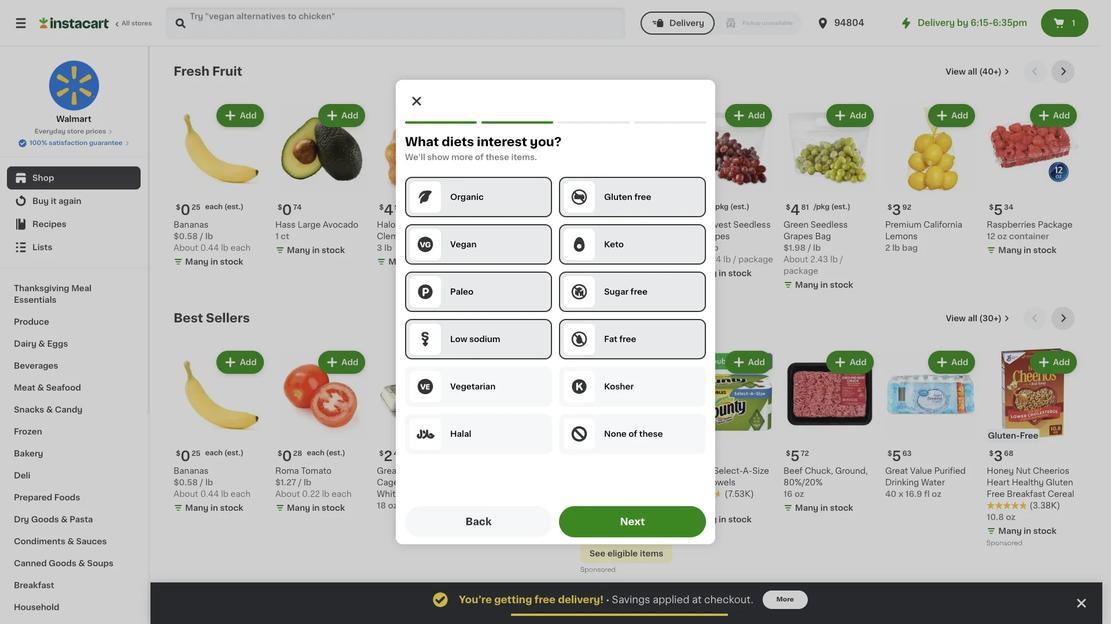 Task type: vqa. For each thing, say whether or not it's contained in the screenshot.
Kroger inside the Kroger Fresh Selections Tender Spinach 10 oz bag
no



Task type: locate. For each thing, give the bounding box(es) containing it.
0.44 for 2
[[200, 491, 219, 499]]

goods inside canned goods & soups "link"
[[49, 560, 76, 568]]

treatment tracker modal dialog
[[150, 583, 1102, 625]]

2 each (est.) from the left
[[307, 450, 345, 457]]

80%/20%
[[784, 479, 823, 487]]

deli
[[14, 472, 30, 480]]

value inside great value purified drinking water 40 x 16.9 fl oz
[[910, 468, 932, 476]]

oz inside 2 strawberries 16 oz container
[[490, 232, 499, 241]]

1 vertical spatial goods
[[49, 560, 76, 568]]

0 horizontal spatial these
[[486, 153, 509, 161]]

1 vertical spatial 16
[[784, 491, 793, 499]]

delivery for delivery by 6:15-6:35pm
[[918, 19, 955, 27]]

walmart logo image
[[48, 60, 99, 111]]

0 vertical spatial x
[[899, 491, 903, 499]]

2 4 from the left
[[384, 204, 393, 217]]

0 vertical spatial bananas $0.58 / lb about 0.44 lb each
[[174, 221, 251, 252]]

bananas $0.58 / lb about 0.44 lb each down $ 0 25 each (est.)
[[174, 221, 251, 252]]

large down 74 at the top
[[298, 221, 321, 229]]

lists link
[[7, 236, 141, 259]]

many down 12 ct
[[693, 516, 717, 524]]

$ 4 97
[[379, 204, 403, 217]]

best
[[174, 312, 203, 324]]

25 for $ 0 25 each (est.)
[[192, 204, 200, 211]]

2 seedless from the left
[[733, 221, 771, 229]]

savings
[[612, 596, 650, 605]]

california inside halos california clementines 3 lb
[[402, 221, 441, 229]]

0 horizontal spatial seedless
[[733, 221, 771, 229]]

100% satisfaction guarantee button
[[18, 137, 130, 148]]

oz inside raspberries package 12 oz container
[[997, 232, 1007, 241]]

0 vertical spatial ct
[[281, 232, 289, 241]]

1 25 from the top
[[192, 204, 200, 211]]

deli link
[[7, 465, 141, 487]]

94804 button
[[816, 7, 885, 39]]

5 for $ 5 72
[[790, 450, 800, 464]]

(est.) up harvest
[[730, 204, 749, 210]]

oz right '18'
[[388, 502, 398, 511]]

1 inside 1 button
[[1072, 19, 1075, 27]]

(est.) inside $ 0 25 each (est.)
[[224, 204, 244, 210]]

bananas $0.58 / lb about 0.44 lb each
[[174, 221, 251, 252], [174, 468, 251, 499]]

5
[[689, 204, 698, 217], [994, 204, 1003, 217], [790, 450, 800, 464], [892, 450, 901, 464]]

bananas $0.58 / lb about 0.44 lb each for 2
[[174, 468, 251, 499]]

0 vertical spatial $0.25 each (estimated) element
[[174, 199, 266, 219]]

& for snacks
[[46, 406, 53, 414]]

great inside great value purified drinking water 40 x 16.9 fl oz
[[885, 468, 908, 476]]

each (est.) right $ 0 25 at bottom left
[[205, 450, 244, 457]]

1 bananas $0.58 / lb about 0.44 lb each from the top
[[174, 221, 251, 252]]

$0.58 for 4
[[174, 232, 198, 241]]

oz right fl
[[932, 491, 941, 499]]

all inside popup button
[[968, 68, 977, 76]]

1 /pkg (est.) from the left
[[814, 204, 850, 210]]

bounty
[[682, 468, 711, 476]]

$0.58 down $ 0 25 each (est.)
[[174, 232, 198, 241]]

dairy & eggs link
[[7, 333, 141, 355]]

0 vertical spatial 12
[[987, 232, 995, 241]]

2 california from the left
[[924, 221, 962, 229]]

1 value from the left
[[402, 468, 424, 476]]

1 vertical spatial 92
[[496, 451, 505, 458]]

&
[[38, 340, 45, 348], [37, 384, 44, 392], [46, 406, 53, 414], [61, 516, 68, 524], [67, 538, 74, 546], [78, 560, 85, 568]]

view inside popup button
[[946, 68, 966, 76]]

free down heart
[[987, 491, 1005, 499]]

2 $0.58 from the top
[[174, 479, 198, 487]]

1 item carousel region from the top
[[174, 60, 1079, 298]]

$ inside $ 3 88
[[583, 451, 587, 458]]

42 up cage
[[394, 451, 403, 458]]

(est.) up 'tomato'
[[326, 450, 345, 457]]

meat & seafood link
[[7, 377, 141, 399]]

100% satisfaction guarantee
[[30, 140, 123, 146]]

1 vertical spatial of
[[629, 431, 637, 439]]

many down '2.43'
[[795, 281, 818, 289]]

$0.25 each (estimated) element
[[174, 199, 266, 219], [174, 446, 266, 466]]

great
[[377, 468, 400, 476], [885, 468, 908, 476]]

/pkg (est.) inside $4.81 per package (estimated) element
[[814, 204, 850, 210]]

1 vertical spatial ct
[[692, 502, 701, 511]]

0 vertical spatial 16
[[479, 232, 488, 241]]

1 vertical spatial eggs
[[403, 491, 423, 499]]

1 great from the left
[[377, 468, 400, 476]]

strawberries
[[479, 221, 530, 229]]

large down grade
[[421, 479, 444, 487]]

1 horizontal spatial x
[[899, 491, 903, 499]]

1 vertical spatial 2
[[885, 244, 890, 252]]

select-
[[713, 468, 743, 476]]

goods
[[31, 516, 59, 524], [49, 560, 76, 568]]

1 each (est.) from the left
[[205, 450, 244, 457]]

satisfaction
[[49, 140, 88, 146]]

1 horizontal spatial large
[[421, 479, 444, 487]]

dry goods & pasta
[[14, 516, 93, 524]]

main content containing 0
[[150, 46, 1102, 625]]

main content
[[150, 46, 1102, 625]]

1 horizontal spatial eggs
[[403, 491, 423, 499]]

great up drinking
[[885, 468, 908, 476]]

product group
[[174, 102, 266, 270], [275, 102, 368, 258], [377, 102, 469, 270], [479, 102, 571, 242], [580, 102, 673, 258], [682, 102, 774, 282], [784, 102, 876, 293], [885, 102, 978, 254], [987, 102, 1079, 258], [174, 349, 266, 517], [275, 349, 368, 517], [377, 349, 469, 512], [479, 349, 571, 527], [580, 349, 673, 577], [682, 349, 774, 529], [784, 349, 876, 517], [885, 349, 978, 501], [987, 349, 1079, 551]]

canned goods & soups link
[[7, 553, 141, 575]]

2 horizontal spatial free
[[1020, 432, 1038, 441]]

0 vertical spatial 0.44
[[200, 244, 219, 252]]

& for condiments
[[67, 538, 74, 546]]

delivery inside button
[[669, 19, 704, 27]]

free up nut
[[1020, 432, 1038, 441]]

goods down prepared foods
[[31, 516, 59, 524]]

& for meat
[[37, 384, 44, 392]]

halos
[[377, 221, 400, 229]]

1.48
[[595, 516, 611, 524]]

seedless up the 'bag'
[[811, 221, 848, 229]]

buy it again link
[[7, 190, 141, 213]]

goods down 'condiments & sauces'
[[49, 560, 76, 568]]

2.43
[[810, 256, 828, 264]]

many down lime
[[592, 246, 615, 254]]

2 great from the left
[[885, 468, 908, 476]]

1 vertical spatial item carousel region
[[174, 307, 1079, 582]]

4 left 97 at the left top
[[384, 204, 393, 217]]

sponsored badge image
[[479, 518, 514, 524], [987, 541, 1022, 548], [580, 568, 615, 574]]

0 vertical spatial these
[[486, 153, 509, 161]]

1 horizontal spatial 12
[[987, 232, 995, 241]]

2 item carousel region from the top
[[174, 307, 1079, 582]]

great inside the 'great value grade aa cage free large white eggs 18 oz'
[[377, 468, 400, 476]]

ct inside group
[[692, 502, 701, 511]]

4 for $ 4 81
[[790, 204, 800, 217]]

2 bananas $0.58 / lb about 0.44 lb each from the top
[[174, 468, 251, 499]]

1 vertical spatial 12
[[682, 502, 690, 511]]

view inside popup button
[[946, 315, 966, 323]]

None search field
[[166, 7, 625, 39]]

0 vertical spatial all
[[968, 68, 977, 76]]

/ down $ 0 25 at bottom left
[[200, 479, 203, 487]]

/pkg (est.) inside "$5.23 per package (estimated)" 'element'
[[713, 204, 749, 210]]

nut
[[1016, 468, 1031, 476]]

1 horizontal spatial 1
[[580, 232, 584, 241]]

0 horizontal spatial gluten
[[604, 193, 632, 201]]

1 vertical spatial x
[[588, 516, 593, 524]]

12 down raspberries
[[987, 232, 995, 241]]

0 horizontal spatial 2
[[384, 450, 393, 464]]

(est.) left $ 0 74
[[224, 204, 244, 210]]

/pkg right 81
[[814, 204, 830, 210]]

grapes inside sun harvest seedless red grapes $2.18 / lb about 2.4 lb / package
[[700, 232, 730, 241]]

1 california from the left
[[402, 221, 441, 229]]

free for gluten free
[[634, 193, 651, 201]]

sugar
[[604, 288, 629, 296]]

free right cage
[[401, 479, 419, 487]]

$ inside $ 0 25 each (est.)
[[176, 204, 180, 211]]

ct down hass
[[281, 232, 289, 241]]

1 vertical spatial $ 3 92
[[481, 450, 505, 464]]

0 horizontal spatial large
[[298, 221, 321, 229]]

1 horizontal spatial 42
[[602, 221, 613, 229]]

goods inside the dry goods & pasta link
[[31, 516, 59, 524]]

2 0.44 from the top
[[200, 491, 219, 499]]

all for 5
[[968, 68, 977, 76]]

1 bananas from the top
[[174, 221, 209, 229]]

oz inside great value purified drinking water 40 x 16.9 fl oz
[[932, 491, 941, 499]]

value left grade
[[402, 468, 424, 476]]

frozen link
[[7, 421, 141, 443]]

$ inside $ 0 74
[[278, 204, 282, 211]]

large
[[298, 221, 321, 229], [421, 479, 444, 487]]

package down '2.43'
[[784, 267, 818, 275]]

many down 10.8 oz on the right bottom
[[998, 528, 1022, 536]]

1 horizontal spatial these
[[639, 431, 663, 439]]

& right dairy
[[38, 340, 45, 348]]

0 horizontal spatial each (est.)
[[205, 450, 244, 457]]

eggs right white
[[403, 491, 423, 499]]

x right 8
[[588, 516, 593, 524]]

0 vertical spatial 42
[[602, 221, 613, 229]]

all stores
[[122, 20, 152, 27]]

bananas $0.58 / lb about 0.44 lb each for 4
[[174, 221, 251, 252]]

package inside green seedless grapes bag $1.98 / lb about 2.43 lb / package
[[784, 267, 818, 275]]

0 vertical spatial goods
[[31, 516, 59, 524]]

grapes down green
[[784, 232, 813, 241]]

of right none
[[629, 431, 637, 439]]

1 vertical spatial 0.44
[[200, 491, 219, 499]]

2 /pkg (est.) from the left
[[713, 204, 749, 210]]

meat & seafood
[[14, 384, 81, 392]]

$4.81 per package (estimated) element
[[784, 199, 876, 219]]

1 horizontal spatial gluten
[[1046, 479, 1073, 487]]

1 horizontal spatial ct
[[692, 502, 701, 511]]

25 inside $ 0 25
[[192, 451, 200, 458]]

value up water
[[910, 468, 932, 476]]

prices
[[86, 128, 106, 135]]

1 vertical spatial 25
[[192, 451, 200, 458]]

view left (30+)
[[946, 315, 966, 323]]

63
[[902, 451, 912, 458]]

& right meat
[[37, 384, 44, 392]]

produce link
[[7, 311, 141, 333]]

1 horizontal spatial grapes
[[784, 232, 813, 241]]

bananas down $ 0 25 at bottom left
[[174, 468, 209, 476]]

fl
[[924, 491, 930, 499]]

grapes down harvest
[[700, 232, 730, 241]]

about down $1.27
[[275, 491, 300, 499]]

1 horizontal spatial delivery
[[918, 19, 955, 27]]

household link
[[7, 597, 141, 619]]

about down $2.18
[[682, 256, 707, 264]]

dry goods & pasta link
[[7, 509, 141, 531]]

california for premium california lemons 2 lb bag
[[924, 221, 962, 229]]

5 for $ 5 34
[[994, 204, 1003, 217]]

1 vertical spatial package
[[784, 267, 818, 275]]

each inside the roma tomato $1.27 / lb about 0.22 lb each
[[332, 491, 352, 499]]

1 vertical spatial sponsored badge image
[[987, 541, 1022, 548]]

1 $0.58 from the top
[[174, 232, 198, 241]]

16 down strawberries
[[479, 232, 488, 241]]

$ inside $ 4 81
[[786, 204, 790, 211]]

many down $ 0 25 at bottom left
[[185, 505, 209, 513]]

/pkg (est.)
[[814, 204, 850, 210], [713, 204, 749, 210]]

$5.23 per package (estimated) element
[[682, 199, 774, 219]]

about down $1.98
[[784, 256, 808, 264]]

pasta
[[70, 516, 93, 524]]

0 horizontal spatial 92
[[496, 451, 505, 458]]

1 vertical spatial gluten
[[1046, 479, 1073, 487]]

/pkg (est.) for 4
[[814, 204, 850, 210]]

california for halos california clementines 3 lb
[[402, 221, 441, 229]]

view all (40+) button
[[941, 60, 1014, 83]]

2
[[485, 204, 494, 217], [885, 244, 890, 252], [384, 450, 393, 464]]

eggs
[[47, 340, 68, 348], [403, 491, 423, 499]]

1 /pkg from the left
[[814, 204, 830, 210]]

$0.58 down $ 0 25 at bottom left
[[174, 479, 198, 487]]

8 x 1.48 oz
[[580, 516, 623, 524]]

roma
[[275, 468, 299, 476]]

bananas for 4
[[174, 221, 209, 229]]

great for 5
[[885, 468, 908, 476]]

0 horizontal spatial eggs
[[47, 340, 68, 348]]

1 horizontal spatial value
[[910, 468, 932, 476]]

1 vertical spatial all
[[968, 315, 977, 323]]

1 all from the top
[[968, 68, 977, 76]]

$ inside $ 0 28
[[278, 451, 282, 458]]

1
[[1072, 19, 1075, 27], [275, 232, 279, 241], [580, 232, 584, 241]]

many in stock inside product group
[[693, 516, 752, 524]]

dairy
[[14, 340, 36, 348]]

0 horizontal spatial 42
[[394, 451, 403, 458]]

0 vertical spatial large
[[298, 221, 321, 229]]

0 vertical spatial package
[[738, 256, 773, 264]]

2 value from the left
[[910, 468, 932, 476]]

0 vertical spatial gluten
[[604, 193, 632, 201]]

drinking
[[885, 479, 919, 487]]

avocado
[[323, 221, 358, 229]]

of right more
[[475, 153, 484, 161]]

california inside premium california lemons 2 lb bag
[[924, 221, 962, 229]]

value inside the 'great value grade aa cage free large white eggs 18 oz'
[[402, 468, 424, 476]]

breakfast inside honey nut cheerios heart healthy gluten free breakfast cereal
[[1007, 491, 1046, 499]]

each (est.) up 'tomato'
[[307, 450, 345, 457]]

& left sauces
[[67, 538, 74, 546]]

it
[[51, 197, 57, 205]]

0 vertical spatial eggs
[[47, 340, 68, 348]]

5 left 34
[[994, 204, 1003, 217]]

2 horizontal spatial 2
[[885, 244, 890, 252]]

/ up 2.4
[[705, 244, 709, 252]]

items
[[640, 551, 663, 559]]

1 inside 'hass large avocado 1 ct'
[[275, 232, 279, 241]]

1 horizontal spatial sponsored badge image
[[580, 568, 615, 574]]

2 vertical spatial free
[[987, 491, 1005, 499]]

0 vertical spatial bananas
[[174, 221, 209, 229]]

12
[[987, 232, 995, 241], [682, 502, 690, 511]]

snacks
[[14, 406, 44, 414]]

goods for dry
[[31, 516, 59, 524]]

product group containing 22
[[682, 349, 774, 529]]

seedless inside sun harvest seedless red grapes $2.18 / lb about 2.4 lb / package
[[733, 221, 771, 229]]

5 left the 63
[[892, 450, 901, 464]]

2 down lemons
[[885, 244, 890, 252]]

25 inside $ 0 25 each (est.)
[[192, 204, 200, 211]]

0 vertical spatial $0.58
[[174, 232, 198, 241]]

breakfast up household
[[14, 582, 54, 590]]

eggs up beverages link
[[47, 340, 68, 348]]

1 horizontal spatial $ 3 92
[[888, 204, 911, 217]]

4
[[790, 204, 800, 217], [384, 204, 393, 217]]

each (est.) inside $0.28 each (estimated) element
[[307, 450, 345, 457]]

x inside great value purified drinking water 40 x 16.9 fl oz
[[899, 491, 903, 499]]

1 horizontal spatial each (est.)
[[307, 450, 345, 457]]

$ inside the $ 2 42
[[379, 451, 384, 458]]

beef
[[784, 468, 803, 476]]

/pkg inside $4.81 per package (estimated) element
[[814, 204, 830, 210]]

0 vertical spatial 2
[[485, 204, 494, 217]]

2 up strawberries
[[485, 204, 494, 217]]

2 strawberries 16 oz container
[[479, 204, 543, 241]]

value
[[402, 468, 424, 476], [910, 468, 932, 476]]

$
[[176, 204, 180, 211], [786, 204, 790, 211], [278, 204, 282, 211], [379, 204, 384, 211], [583, 204, 587, 211], [888, 204, 892, 211], [989, 204, 994, 211], [176, 451, 180, 458], [481, 451, 485, 458], [786, 451, 790, 458], [278, 451, 282, 458], [379, 451, 384, 458], [583, 451, 587, 458], [684, 451, 689, 458], [888, 451, 892, 458], [989, 451, 994, 458]]

gluten up cereal
[[1046, 479, 1073, 487]]

california up clementines
[[402, 221, 441, 229]]

ct down paper
[[692, 502, 701, 511]]

0 vertical spatial 92
[[902, 204, 911, 211]]

many down 1.48
[[592, 530, 615, 538]]

grapes inside green seedless grapes bag $1.98 / lb about 2.43 lb / package
[[784, 232, 813, 241]]

item carousel region
[[174, 60, 1079, 298], [174, 307, 1079, 582]]

/pkg for 4
[[814, 204, 830, 210]]

1 vertical spatial breakfast
[[14, 582, 54, 590]]

many down $ 0 25 each (est.)
[[185, 258, 209, 266]]

(est.) for $ 0 25
[[224, 450, 244, 457]]

0 horizontal spatial 1
[[275, 232, 279, 241]]

42 inside the $ 2 42
[[394, 451, 403, 458]]

candy
[[55, 406, 82, 414]]

2.4
[[709, 256, 721, 264]]

0 horizontal spatial free
[[401, 479, 419, 487]]

/pkg (est.) up harvest
[[713, 204, 749, 210]]

/pkg right 23
[[713, 204, 729, 210]]

1 vertical spatial large
[[421, 479, 444, 487]]

0 vertical spatial of
[[475, 153, 484, 161]]

oz down 80%/20%
[[794, 491, 804, 499]]

1 horizontal spatial 16
[[784, 491, 793, 499]]

1 horizontal spatial california
[[924, 221, 962, 229]]

0 inside $ 0 lime 42 1 each
[[587, 204, 597, 217]]

(est.) right $ 0 25 at bottom left
[[224, 450, 244, 457]]

1 vertical spatial bananas
[[174, 468, 209, 476]]

container
[[501, 232, 543, 241]]

1 horizontal spatial of
[[629, 431, 637, 439]]

free
[[634, 193, 651, 201], [631, 288, 647, 296], [619, 336, 636, 344], [534, 596, 556, 605]]

97
[[395, 204, 403, 211]]

$ inside $ 3 68
[[989, 451, 994, 458]]

4 left 81
[[790, 204, 800, 217]]

each (est.) inside $0.25 each (estimated) element
[[205, 450, 244, 457]]

1 horizontal spatial breakfast
[[1007, 491, 1046, 499]]

1 vertical spatial 42
[[394, 451, 403, 458]]

0 horizontal spatial delivery
[[669, 19, 704, 27]]

(est.) for $ 0 28
[[326, 450, 345, 457]]

view left (40+)
[[946, 68, 966, 76]]

1 grapes from the left
[[784, 232, 813, 241]]

see eligible items
[[590, 551, 663, 559]]

oz down strawberries
[[490, 232, 499, 241]]

2 /pkg from the left
[[713, 204, 729, 210]]

16 down 80%/20%
[[784, 491, 793, 499]]

all left (40+)
[[968, 68, 977, 76]]

all inside popup button
[[968, 315, 977, 323]]

1 vertical spatial free
[[401, 479, 419, 487]]

0
[[180, 204, 190, 217], [282, 204, 292, 217], [587, 204, 597, 217], [180, 450, 190, 464], [282, 450, 292, 464]]

1 horizontal spatial package
[[784, 267, 818, 275]]

these right none
[[639, 431, 663, 439]]

0 horizontal spatial of
[[475, 153, 484, 161]]

4 for $ 4 97
[[384, 204, 393, 217]]

0 vertical spatial breakfast
[[1007, 491, 1046, 499]]

2 bananas from the top
[[174, 468, 209, 476]]

1 vertical spatial $0.25 each (estimated) element
[[174, 446, 266, 466]]

halal
[[450, 431, 471, 439]]

hass
[[275, 221, 296, 229]]

0 horizontal spatial /pkg (est.)
[[713, 204, 749, 210]]

$ inside $ 22 bounty select-a-size paper towels
[[684, 451, 689, 458]]

★★★★★
[[682, 491, 722, 499], [682, 491, 722, 499], [987, 502, 1027, 511], [987, 502, 1027, 511], [580, 505, 621, 513], [580, 505, 621, 513]]

(est.) inside $0.28 each (estimated) element
[[326, 450, 345, 457]]

many down clementines
[[388, 258, 412, 266]]

1 4 from the left
[[790, 204, 800, 217]]

1 $0.25 each (estimated) element from the top
[[174, 199, 266, 219]]

12 inside raspberries package 12 oz container
[[987, 232, 995, 241]]

42 inside $ 0 lime 42 1 each
[[602, 221, 613, 229]]

about inside green seedless grapes bag $1.98 / lb about 2.43 lb / package
[[784, 256, 808, 264]]

$ inside the $ 5 63
[[888, 451, 892, 458]]

& left the candy
[[46, 406, 53, 414]]

bananas down $ 0 25 each (est.)
[[174, 221, 209, 229]]

0 horizontal spatial 12
[[682, 502, 690, 511]]

(est.) right 81
[[831, 204, 850, 210]]

/ right $1.27
[[298, 479, 302, 487]]

2 $0.25 each (estimated) element from the top
[[174, 446, 266, 466]]

/pkg (est.) right 81
[[814, 204, 850, 210]]

many in stock
[[287, 246, 345, 254], [592, 246, 650, 254], [998, 246, 1057, 254], [185, 258, 243, 266], [388, 258, 447, 266], [693, 269, 752, 278], [795, 281, 853, 289], [185, 505, 243, 513], [490, 505, 548, 513], [795, 505, 853, 513], [287, 505, 345, 513], [693, 516, 752, 524], [998, 528, 1057, 536], [592, 530, 650, 538]]

you're
[[459, 596, 492, 605]]

free inside treatment tracker modal dialog
[[534, 596, 556, 605]]

x right 40
[[899, 491, 903, 499]]

$ inside $ 4 97
[[379, 204, 384, 211]]

these down interest
[[486, 153, 509, 161]]

none
[[604, 431, 627, 439]]

0 horizontal spatial ct
[[281, 232, 289, 241]]

16 inside beef chuck, ground, 80%/20% 16 oz
[[784, 491, 793, 499]]

value for 2
[[402, 468, 424, 476]]

gluten up $ 0 lime 42 1 each
[[604, 193, 632, 201]]

all left (30+)
[[968, 315, 977, 323]]

2 all from the top
[[968, 315, 977, 323]]

all for 3
[[968, 315, 977, 323]]

guarantee
[[89, 140, 123, 146]]

bag
[[815, 232, 831, 241]]

california right premium
[[924, 221, 962, 229]]

2 25 from the top
[[192, 451, 200, 458]]

prepared foods
[[14, 494, 80, 502]]

1 horizontal spatial 4
[[790, 204, 800, 217]]

1 seedless from the left
[[811, 221, 848, 229]]

1 view from the top
[[946, 68, 966, 76]]

1 horizontal spatial seedless
[[811, 221, 848, 229]]

1 vertical spatial bananas $0.58 / lb about 0.44 lb each
[[174, 468, 251, 499]]

hass large avocado 1 ct
[[275, 221, 358, 241]]

oz down raspberries
[[997, 232, 1007, 241]]

2 horizontal spatial 1
[[1072, 19, 1075, 27]]

great up cage
[[377, 468, 400, 476]]

seedless down "$5.23 per package (estimated)" 'element'
[[733, 221, 771, 229]]

0 horizontal spatial california
[[402, 221, 441, 229]]

6:35pm
[[993, 19, 1027, 27]]

(est.) inside $4.81 per package (estimated) element
[[831, 204, 850, 210]]

5 inside 'element'
[[689, 204, 698, 217]]

ground,
[[835, 468, 868, 476]]

each (est.) for $ 0 28
[[307, 450, 345, 457]]

breakfast down healthy
[[1007, 491, 1046, 499]]

2 view from the top
[[946, 315, 966, 323]]

0 horizontal spatial /pkg
[[713, 204, 729, 210]]

/pkg inside "$5.23 per package (estimated)" 'element'
[[713, 204, 729, 210]]

$ inside "$ 5 72"
[[786, 451, 790, 458]]

2 grapes from the left
[[700, 232, 730, 241]]

1 0.44 from the top
[[200, 244, 219, 252]]

each (est.)
[[205, 450, 244, 457], [307, 450, 345, 457]]

72
[[801, 451, 809, 458]]

premium california lemons 2 lb bag
[[885, 221, 962, 252]]

instacart logo image
[[39, 16, 109, 30]]

0 horizontal spatial sponsored badge image
[[479, 518, 514, 524]]

0.44 down $ 0 25 each (est.)
[[200, 244, 219, 252]]

package inside sun harvest seedless red grapes $2.18 / lb about 2.4 lb / package
[[738, 256, 773, 264]]

0 vertical spatial view
[[946, 68, 966, 76]]

$ 0 74
[[278, 204, 302, 217]]

1 horizontal spatial /pkg
[[814, 204, 830, 210]]

cage
[[377, 479, 399, 487]]

& left pasta
[[61, 516, 68, 524]]

1 horizontal spatial free
[[987, 491, 1005, 499]]



Task type: describe. For each thing, give the bounding box(es) containing it.
0 for $ 0 lime 42 1 each
[[587, 204, 597, 217]]

vegetarian
[[450, 383, 496, 391]]

oz inside beef chuck, ground, 80%/20% 16 oz
[[794, 491, 804, 499]]

many up back
[[490, 505, 513, 513]]

back
[[465, 518, 492, 527]]

0 for $ 0 25
[[180, 450, 190, 464]]

next button
[[559, 507, 706, 538]]

many inside product group
[[693, 516, 717, 524]]

delivery by 6:15-6:35pm
[[918, 19, 1027, 27]]

great value grade aa cage free large white eggs 18 oz
[[377, 468, 464, 511]]

& for dairy
[[38, 340, 45, 348]]

walmart
[[56, 115, 91, 123]]

eggs inside the 'great value grade aa cage free large white eggs 18 oz'
[[403, 491, 423, 499]]

healthy
[[1012, 479, 1044, 487]]

items.
[[511, 153, 537, 161]]

by
[[957, 19, 968, 27]]

25 for $ 0 25
[[192, 451, 200, 458]]

(est.) for $ 4 81
[[831, 204, 850, 210]]

breakfast link
[[7, 575, 141, 597]]

$ inside $ 5 34
[[989, 204, 994, 211]]

0 vertical spatial free
[[1020, 432, 1038, 441]]

goods for canned
[[49, 560, 76, 568]]

condiments & sauces link
[[7, 531, 141, 553]]

none of these
[[604, 431, 663, 439]]

0 horizontal spatial x
[[588, 516, 593, 524]]

dairy & eggs
[[14, 340, 68, 348]]

/pkg (est.) for 23
[[713, 204, 749, 210]]

0.44 for 4
[[200, 244, 219, 252]]

seedless inside green seedless grapes bag $1.98 / lb about 2.43 lb / package
[[811, 221, 848, 229]]

gluten inside honey nut cheerios heart healthy gluten free breakfast cereal
[[1046, 479, 1073, 487]]

2 inside premium california lemons 2 lb bag
[[885, 244, 890, 252]]

lb inside halos california clementines 3 lb
[[384, 244, 392, 252]]

free for sugar free
[[631, 288, 647, 296]]

you're getting free delivery!
[[459, 596, 604, 605]]

free for fat free
[[619, 336, 636, 344]]

18
[[377, 502, 386, 511]]

1 vertical spatial these
[[639, 431, 663, 439]]

honey
[[987, 468, 1014, 476]]

green seedless grapes bag $1.98 / lb about 2.43 lb / package
[[784, 221, 848, 275]]

all stores link
[[39, 7, 153, 39]]

$0.28 each (estimated) element
[[275, 446, 368, 466]]

free inside honey nut cheerios heart healthy gluten free breakfast cereal
[[987, 491, 1005, 499]]

28
[[293, 451, 302, 458]]

everyday store prices
[[35, 128, 106, 135]]

delivery button
[[640, 12, 715, 35]]

again
[[58, 197, 81, 205]]

& inside "link"
[[78, 560, 85, 568]]

premium
[[885, 221, 922, 229]]

(30+)
[[979, 315, 1002, 323]]

oz inside the 'great value grade aa cage free large white eggs 18 oz'
[[388, 502, 398, 511]]

sponsored badge image for $ 3 92
[[479, 518, 514, 524]]

purified
[[934, 468, 966, 476]]

oz right 1.48
[[613, 516, 623, 524]]

lemons
[[885, 232, 918, 241]]

$ inside $ 0 lime 42 1 each
[[583, 204, 587, 211]]

green
[[784, 221, 809, 229]]

size
[[752, 468, 769, 476]]

(40+)
[[979, 68, 1002, 76]]

great value purified drinking water 40 x 16.9 fl oz
[[885, 468, 966, 499]]

fat free
[[604, 336, 636, 344]]

$ inside $ 0 25
[[176, 451, 180, 458]]

large inside 'hass large avocado 1 ct'
[[298, 221, 321, 229]]

about inside sun harvest seedless red grapes $2.18 / lb about 2.4 lb / package
[[682, 256, 707, 264]]

81
[[801, 204, 809, 211]]

1 inside $ 0 lime 42 1 each
[[580, 232, 584, 241]]

68
[[1004, 451, 1013, 458]]

0 horizontal spatial $ 3 92
[[481, 450, 505, 464]]

see
[[590, 551, 605, 559]]

many down container
[[998, 246, 1022, 254]]

roma tomato $1.27 / lb about 0.22 lb each
[[275, 468, 352, 499]]

package
[[1038, 221, 1073, 229]]

buy it again
[[32, 197, 81, 205]]

many down 'hass large avocado 1 ct'
[[287, 246, 310, 254]]

sun
[[682, 221, 697, 229]]

fruit
[[212, 65, 242, 78]]

each inside $ 0 25 each (est.)
[[205, 204, 223, 210]]

34
[[1004, 204, 1013, 211]]

delivery for delivery
[[669, 19, 704, 27]]

halos california clementines 3 lb
[[377, 221, 441, 252]]

raspberries package 12 oz container
[[987, 221, 1073, 241]]

low
[[450, 336, 467, 344]]

$0.25 each (estimated) element for 2
[[174, 446, 266, 466]]

walmart link
[[48, 60, 99, 125]]

/ right '2.43'
[[840, 256, 843, 264]]

/ down $ 0 25 each (est.)
[[200, 232, 203, 241]]

red
[[682, 232, 698, 241]]

2 inside 2 strawberries 16 oz container
[[485, 204, 494, 217]]

5 for $ 5 63
[[892, 450, 901, 464]]

0 for $ 0 74
[[282, 204, 292, 217]]

6:15-
[[971, 19, 993, 27]]

each inside $ 0 lime 42 1 each
[[586, 232, 606, 241]]

$ 2 42
[[379, 450, 403, 464]]

gluten inside add your shopping preferences element
[[604, 193, 632, 201]]

thanksgiving meal essentials link
[[7, 278, 141, 311]]

gluten-free
[[988, 432, 1038, 441]]

ct inside 'hass large avocado 1 ct'
[[281, 232, 289, 241]]

towels
[[708, 479, 736, 487]]

dry
[[14, 516, 29, 524]]

0 for $ 0 28
[[282, 450, 292, 464]]

large inside the 'great value grade aa cage free large white eggs 18 oz'
[[421, 479, 444, 487]]

/ inside the roma tomato $1.27 / lb about 0.22 lb each
[[298, 479, 302, 487]]

16 inside 2 strawberries 16 oz container
[[479, 232, 488, 241]]

more button
[[763, 591, 808, 610]]

soups
[[87, 560, 113, 568]]

bag
[[902, 244, 918, 252]]

add your shopping preferences element
[[396, 80, 715, 545]]

0 for $ 0 25 each (est.)
[[180, 204, 190, 217]]

100%
[[30, 140, 47, 146]]

great for 2
[[377, 468, 400, 476]]

3 inside halos california clementines 3 lb
[[377, 244, 382, 252]]

sponsored badge image for $ 3 68
[[987, 541, 1022, 548]]

heart
[[987, 479, 1010, 487]]

bakery link
[[7, 443, 141, 465]]

about down $ 0 25 at bottom left
[[174, 491, 198, 499]]

/pkg for 23
[[713, 204, 729, 210]]

many down 80%/20%
[[795, 505, 818, 513]]

value for 5
[[910, 468, 932, 476]]

oz right the 10.8
[[1006, 514, 1016, 522]]

bananas for 2
[[174, 468, 209, 476]]

add inside product group
[[748, 359, 765, 367]]

stores
[[131, 20, 152, 27]]

$0.58 for 2
[[174, 479, 198, 487]]

prepared
[[14, 494, 52, 502]]

view for 3
[[946, 315, 966, 323]]

fresh
[[174, 65, 209, 78]]

paper
[[682, 479, 706, 487]]

harvest
[[699, 221, 731, 229]]

free inside the 'great value grade aa cage free large white eggs 18 oz'
[[401, 479, 419, 487]]

view all (40+)
[[946, 68, 1002, 76]]

delivery by 6:15-6:35pm link
[[899, 16, 1027, 30]]

view for 5
[[946, 68, 966, 76]]

/ right 2.4
[[733, 256, 736, 264]]

$ 0 28
[[278, 450, 302, 464]]

cheerios
[[1033, 468, 1069, 476]]

$0.25 each (estimated) element for 4
[[174, 199, 266, 219]]

cereal
[[1048, 491, 1074, 499]]

2 vertical spatial 2
[[384, 450, 393, 464]]

honey nut cheerios heart healthy gluten free breakfast cereal
[[987, 468, 1074, 499]]

each (est.) for $ 0 25
[[205, 450, 244, 457]]

add button inside product group
[[726, 352, 771, 373]]

of inside what diets interest you? we'll show more of these items.
[[475, 153, 484, 161]]

sugar free
[[604, 288, 647, 296]]

12 inside product group
[[682, 502, 690, 511]]

0 horizontal spatial breakfast
[[14, 582, 54, 590]]

0.22
[[302, 491, 320, 499]]

many down 2.4
[[693, 269, 717, 278]]

lb inside premium california lemons 2 lb bag
[[892, 244, 900, 252]]

thanksgiving
[[14, 285, 69, 293]]

$ 3 88
[[583, 450, 607, 464]]

94804
[[834, 19, 864, 27]]

back button
[[405, 507, 552, 538]]

8
[[580, 516, 586, 524]]

about down $ 0 25 each (est.)
[[174, 244, 198, 252]]

40
[[885, 491, 897, 499]]

thanksgiving meal essentials
[[14, 285, 92, 304]]

foods
[[54, 494, 80, 502]]

(est.) inside "$5.23 per package (estimated)" 'element'
[[730, 204, 749, 210]]

view all (30+) button
[[941, 307, 1014, 330]]

everyday
[[35, 128, 65, 135]]

service type group
[[640, 12, 802, 35]]

these inside what diets interest you? we'll show more of these items.
[[486, 153, 509, 161]]

everyday store prices link
[[35, 127, 113, 137]]

recipes
[[32, 220, 66, 229]]

2 vertical spatial sponsored badge image
[[580, 568, 615, 574]]

/ right $1.98
[[808, 244, 811, 252]]

you?
[[530, 136, 562, 148]]

sodium
[[469, 336, 500, 344]]

$ 5 72
[[786, 450, 809, 464]]

0 vertical spatial $ 3 92
[[888, 204, 911, 217]]

about inside the roma tomato $1.27 / lb about 0.22 lb each
[[275, 491, 300, 499]]

many down 0.22
[[287, 505, 310, 513]]

diets
[[442, 136, 474, 148]]

$ 0 lime 42 1 each
[[580, 204, 613, 241]]

1 horizontal spatial 92
[[902, 204, 911, 211]]



